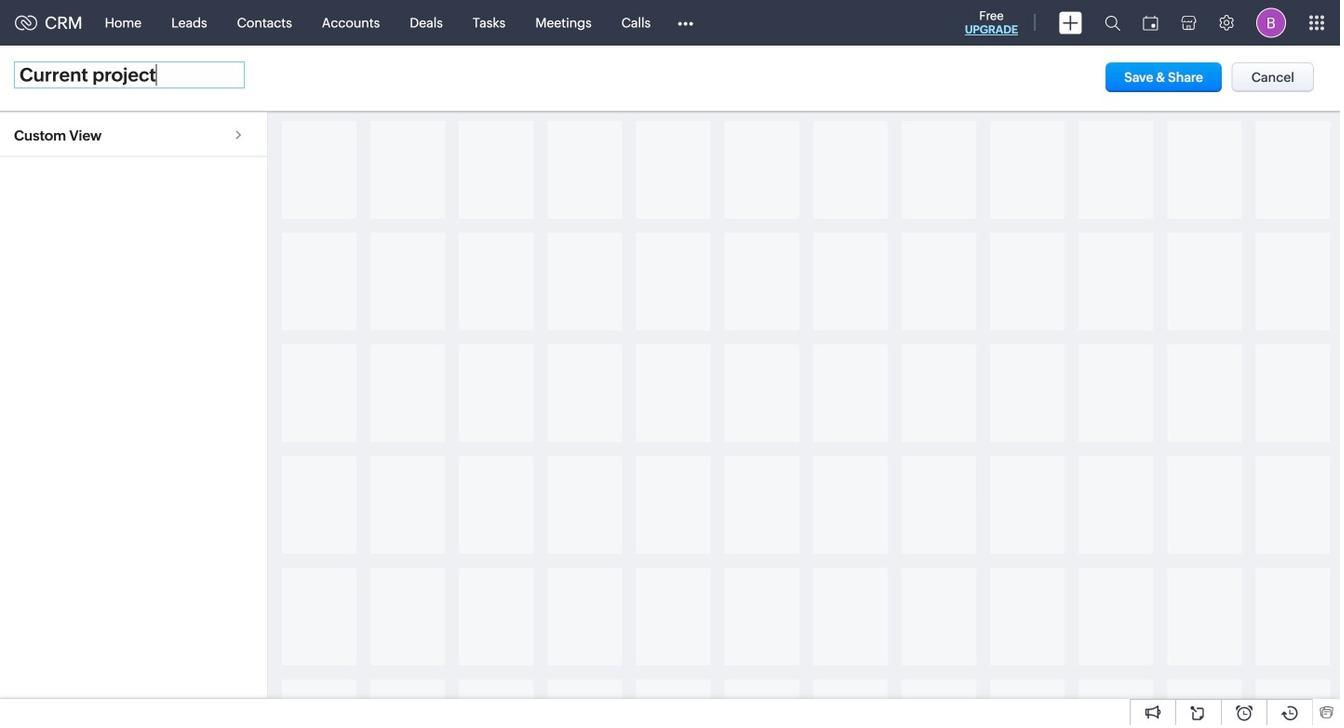 Task type: describe. For each thing, give the bounding box(es) containing it.
calendar image
[[1143, 15, 1159, 30]]

logo image
[[15, 15, 37, 30]]

profile element
[[1245, 0, 1298, 45]]

search image
[[1105, 15, 1121, 31]]

create menu element
[[1048, 0, 1094, 45]]



Task type: vqa. For each thing, say whether or not it's contained in the screenshot.
row group on the top of page
no



Task type: locate. For each thing, give the bounding box(es) containing it.
search element
[[1094, 0, 1132, 46]]

None text field
[[14, 61, 245, 88]]

Other Modules field
[[666, 8, 706, 38]]

profile image
[[1257, 8, 1286, 38]]

create menu image
[[1059, 12, 1083, 34]]



